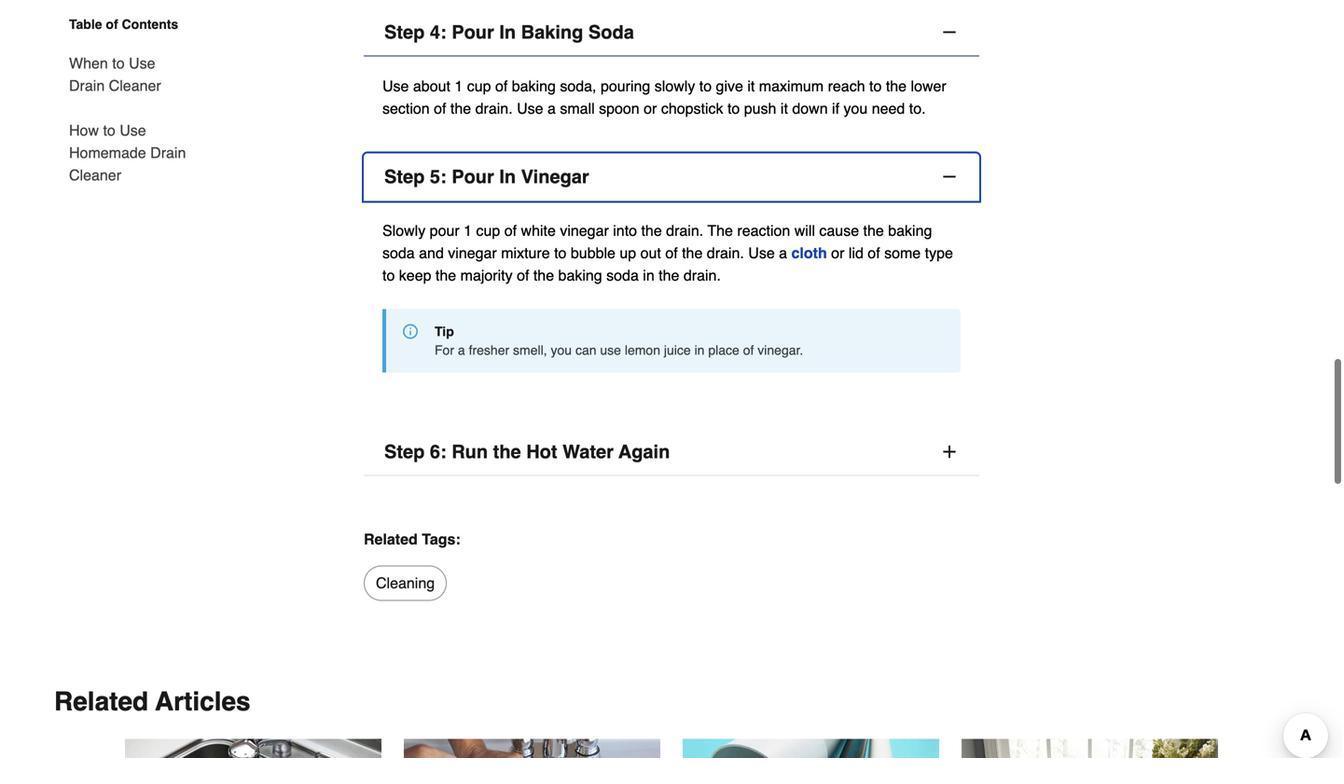 Task type: describe. For each thing, give the bounding box(es) containing it.
when to use drain cleaner link
[[69, 41, 194, 108]]

use left small
[[517, 100, 544, 117]]

in inside tip for a fresher smell, you can use lemon juice in place of vinegar.
[[695, 343, 705, 358]]

a inside slowly pour 1 cup of white vinegar into the drain. the reaction will cause the baking soda and vinegar mixture to bubble up out of the drain. use a
[[779, 244, 788, 262]]

can
[[576, 343, 597, 358]]

lemon
[[625, 343, 661, 358]]

out
[[641, 244, 661, 262]]

the down the and
[[436, 267, 456, 284]]

how to use homemade drain cleaner link
[[69, 108, 194, 187]]

the up lid
[[864, 222, 884, 239]]

cup for mixture
[[476, 222, 500, 239]]

0 vertical spatial it
[[748, 77, 755, 95]]

the down 'out'
[[659, 267, 680, 284]]

when to use drain cleaner
[[69, 55, 161, 94]]

cleaning
[[376, 575, 435, 592]]

water
[[563, 441, 614, 463]]

pour for 4:
[[452, 21, 494, 43]]

small
[[560, 100, 595, 117]]

use about 1 cup of baking soda, pouring slowly to give it maximum reach to the lower section of the drain. use a small spoon or chopstick to push it down if you need to.
[[383, 77, 947, 117]]

step for step 6: run the hot water again
[[384, 441, 425, 463]]

several p v c pipes in different sizes. image
[[683, 739, 940, 759]]

soda inside slowly pour 1 cup of white vinegar into the drain. the reaction will cause the baking soda and vinegar mixture to bubble up out of the drain. use a
[[383, 244, 415, 262]]

a inside tip for a fresher smell, you can use lemon juice in place of vinegar.
[[458, 343, 465, 358]]

use inside slowly pour 1 cup of white vinegar into the drain. the reaction will cause the baking soda and vinegar mixture to bubble up out of the drain. use a
[[749, 244, 775, 262]]

hot
[[527, 441, 558, 463]]

1 horizontal spatial it
[[781, 100, 788, 117]]

step 5: pour in vinegar
[[384, 166, 589, 187]]

vinegar
[[521, 166, 589, 187]]

drain inside when to use drain cleaner
[[69, 77, 105, 94]]

to up need
[[870, 77, 882, 95]]

the up 'out'
[[642, 222, 662, 239]]

step for step 4: pour in baking soda
[[384, 21, 425, 43]]

lower
[[911, 77, 947, 95]]

juice
[[664, 343, 691, 358]]

again
[[619, 441, 670, 463]]

cloth link
[[792, 244, 827, 262]]

pour for 5:
[[452, 166, 494, 187]]

section
[[383, 100, 430, 117]]

pour
[[430, 222, 460, 239]]

cleaner inside when to use drain cleaner
[[109, 77, 161, 94]]

baking inside slowly pour 1 cup of white vinegar into the drain. the reaction will cause the baking soda and vinegar mixture to bubble up out of the drain. use a
[[889, 222, 933, 239]]

tip for a fresher smell, you can use lemon juice in place of vinegar.
[[435, 324, 804, 358]]

a person using a drain stick on a sink drain. image
[[404, 739, 661, 759]]

slowly
[[655, 77, 696, 95]]

drain. inside or lid of some type to keep the majority of the baking soda in the drain.
[[684, 267, 721, 284]]

about
[[413, 77, 451, 95]]

in for baking
[[500, 21, 516, 43]]

related articles
[[54, 687, 251, 717]]

of down step 4: pour in baking soda
[[495, 77, 508, 95]]

cup for the
[[467, 77, 491, 95]]

majority
[[461, 267, 513, 284]]

the inside button
[[493, 441, 521, 463]]

homemade
[[69, 144, 146, 161]]

keep
[[399, 267, 432, 284]]

step 6: run the hot water again
[[384, 441, 670, 463]]

of right lid
[[868, 244, 881, 262]]

the right 'out'
[[682, 244, 703, 262]]

into
[[613, 222, 637, 239]]

the down mixture on the left top of page
[[534, 267, 554, 284]]

baking
[[521, 21, 584, 43]]

cleaning link
[[364, 566, 447, 601]]

minus image
[[941, 167, 959, 186]]

table
[[69, 17, 102, 32]]

related tags:
[[364, 531, 461, 548]]

step 4: pour in baking soda
[[384, 21, 634, 43]]

to left 'give'
[[700, 77, 712, 95]]

to.
[[910, 100, 926, 117]]

use inside how to use homemade drain cleaner
[[120, 122, 146, 139]]

some
[[885, 244, 921, 262]]

step 4: pour in baking soda button
[[364, 9, 980, 56]]

place
[[709, 343, 740, 358]]

related for related articles
[[54, 687, 149, 717]]

1 for pour
[[464, 222, 472, 239]]

pouring
[[601, 77, 651, 95]]

up
[[620, 244, 637, 262]]

need
[[872, 100, 905, 117]]

articles
[[155, 687, 251, 717]]

4:
[[430, 21, 447, 43]]

soda,
[[560, 77, 597, 95]]

down
[[793, 100, 828, 117]]

if
[[832, 100, 840, 117]]

cloth
[[792, 244, 827, 262]]

push
[[744, 100, 777, 117]]

use
[[600, 343, 621, 358]]



Task type: vqa. For each thing, say whether or not it's contained in the screenshot.
Ideas inside button
no



Task type: locate. For each thing, give the bounding box(es) containing it.
in inside or lid of some type to keep the majority of the baking soda in the drain.
[[643, 267, 655, 284]]

0 horizontal spatial a
[[458, 343, 465, 358]]

vinegar up majority
[[448, 244, 497, 262]]

you right if
[[844, 100, 868, 117]]

1 pour from the top
[[452, 21, 494, 43]]

step 6: run the hot water again button
[[364, 429, 980, 476]]

2 horizontal spatial baking
[[889, 222, 933, 239]]

2 pour from the top
[[452, 166, 494, 187]]

the
[[708, 222, 733, 239]]

pour right the 5:
[[452, 166, 494, 187]]

in right juice
[[695, 343, 705, 358]]

a
[[548, 100, 556, 117], [779, 244, 788, 262], [458, 343, 465, 358]]

drain down when
[[69, 77, 105, 94]]

step inside button
[[384, 441, 425, 463]]

to up homemade
[[103, 122, 116, 139]]

2 in from the top
[[500, 166, 516, 187]]

cleaner down homemade
[[69, 167, 121, 184]]

0 vertical spatial a
[[548, 100, 556, 117]]

cup right about
[[467, 77, 491, 95]]

1 horizontal spatial soda
[[607, 267, 639, 284]]

0 vertical spatial cleaner
[[109, 77, 161, 94]]

fresher
[[469, 343, 510, 358]]

plus image
[[941, 443, 959, 461]]

0 vertical spatial related
[[364, 531, 418, 548]]

1 horizontal spatial you
[[844, 100, 868, 117]]

step inside "button"
[[384, 166, 425, 187]]

1 vertical spatial it
[[781, 100, 788, 117]]

of right place
[[743, 343, 754, 358]]

reach
[[828, 77, 866, 95]]

baking down bubble
[[559, 267, 603, 284]]

1 vertical spatial cleaner
[[69, 167, 121, 184]]

1 inside slowly pour 1 cup of white vinegar into the drain. the reaction will cause the baking soda and vinegar mixture to bubble up out of the drain. use a
[[464, 222, 472, 239]]

in left baking
[[500, 21, 516, 43]]

of up mixture on the left top of page
[[505, 222, 517, 239]]

1 vertical spatial or
[[832, 244, 845, 262]]

1 vertical spatial baking
[[889, 222, 933, 239]]

drain
[[69, 77, 105, 94], [150, 144, 186, 161]]

or
[[644, 100, 657, 117], [832, 244, 845, 262]]

0 horizontal spatial in
[[643, 267, 655, 284]]

2 vertical spatial baking
[[559, 267, 603, 284]]

1 vertical spatial cup
[[476, 222, 500, 239]]

will
[[795, 222, 816, 239]]

step inside button
[[384, 21, 425, 43]]

pour inside step 4: pour in baking soda button
[[452, 21, 494, 43]]

to down white
[[554, 244, 567, 262]]

cup inside use about 1 cup of baking soda, pouring slowly to give it maximum reach to the lower section of the drain. use a small spoon or chopstick to push it down if you need to.
[[467, 77, 491, 95]]

a inside use about 1 cup of baking soda, pouring slowly to give it maximum reach to the lower section of the drain. use a small spoon or chopstick to push it down if you need to.
[[548, 100, 556, 117]]

0 horizontal spatial 1
[[455, 77, 463, 95]]

soda down up
[[607, 267, 639, 284]]

to right when
[[112, 55, 125, 72]]

table of contents
[[69, 17, 178, 32]]

1 horizontal spatial baking
[[559, 267, 603, 284]]

in inside button
[[500, 21, 516, 43]]

use up section
[[383, 77, 409, 95]]

to inside when to use drain cleaner
[[112, 55, 125, 72]]

of inside tip for a fresher smell, you can use lemon juice in place of vinegar.
[[743, 343, 754, 358]]

baking inside use about 1 cup of baking soda, pouring slowly to give it maximum reach to the lower section of the drain. use a small spoon or chopstick to push it down if you need to.
[[512, 77, 556, 95]]

maximum
[[759, 77, 824, 95]]

use up homemade
[[120, 122, 146, 139]]

to left keep
[[383, 267, 395, 284]]

bubble
[[571, 244, 616, 262]]

1 horizontal spatial in
[[695, 343, 705, 358]]

a left small
[[548, 100, 556, 117]]

how to use homemade drain cleaner
[[69, 122, 186, 184]]

vinegar.
[[758, 343, 804, 358]]

in for vinegar
[[500, 166, 516, 187]]

1 right the pour
[[464, 222, 472, 239]]

an oval-shaped white whirlpool tub with jets on the side. image
[[962, 739, 1219, 759]]

of
[[106, 17, 118, 32], [495, 77, 508, 95], [434, 100, 447, 117], [505, 222, 517, 239], [666, 244, 678, 262], [868, 244, 881, 262], [517, 267, 529, 284], [743, 343, 754, 358]]

cause
[[820, 222, 860, 239]]

step
[[384, 21, 425, 43], [384, 166, 425, 187], [384, 441, 425, 463]]

the left hot
[[493, 441, 521, 463]]

to inside slowly pour 1 cup of white vinegar into the drain. the reaction will cause the baking soda and vinegar mixture to bubble up out of the drain. use a
[[554, 244, 567, 262]]

0 vertical spatial vinegar
[[560, 222, 609, 239]]

0 horizontal spatial it
[[748, 77, 755, 95]]

you left can
[[551, 343, 572, 358]]

0 vertical spatial in
[[643, 267, 655, 284]]

in
[[500, 21, 516, 43], [500, 166, 516, 187]]

white
[[521, 222, 556, 239]]

drain right homemade
[[150, 144, 186, 161]]

drain. inside use about 1 cup of baking soda, pouring slowly to give it maximum reach to the lower section of the drain. use a small spoon or chopstick to push it down if you need to.
[[476, 100, 513, 117]]

slowly pour 1 cup of white vinegar into the drain. the reaction will cause the baking soda and vinegar mixture to bubble up out of the drain. use a
[[383, 222, 933, 262]]

to inside or lid of some type to keep the majority of the baking soda in the drain.
[[383, 267, 395, 284]]

2 vertical spatial a
[[458, 343, 465, 358]]

in
[[643, 267, 655, 284], [695, 343, 705, 358]]

a left cloth
[[779, 244, 788, 262]]

cup
[[467, 77, 491, 95], [476, 222, 500, 239]]

0 vertical spatial in
[[500, 21, 516, 43]]

0 vertical spatial soda
[[383, 244, 415, 262]]

0 vertical spatial or
[[644, 100, 657, 117]]

it right 'give'
[[748, 77, 755, 95]]

related for related tags:
[[364, 531, 418, 548]]

soda inside or lid of some type to keep the majority of the baking soda in the drain.
[[607, 267, 639, 284]]

1 horizontal spatial related
[[364, 531, 418, 548]]

the up need
[[886, 77, 907, 95]]

or inside or lid of some type to keep the majority of the baking soda in the drain.
[[832, 244, 845, 262]]

step left 4:
[[384, 21, 425, 43]]

minus image
[[941, 23, 959, 41]]

you inside tip for a fresher smell, you can use lemon juice in place of vinegar.
[[551, 343, 572, 358]]

of right table
[[106, 17, 118, 32]]

step 5: pour in vinegar button
[[364, 153, 980, 201]]

tip
[[435, 324, 454, 339]]

1 vertical spatial vinegar
[[448, 244, 497, 262]]

6:
[[430, 441, 447, 463]]

of down mixture on the left top of page
[[517, 267, 529, 284]]

1 step from the top
[[384, 21, 425, 43]]

2 step from the top
[[384, 166, 425, 187]]

cup inside slowly pour 1 cup of white vinegar into the drain. the reaction will cause the baking soda and vinegar mixture to bubble up out of the drain. use a
[[476, 222, 500, 239]]

run
[[452, 441, 488, 463]]

1 horizontal spatial drain
[[150, 144, 186, 161]]

to inside how to use homemade drain cleaner
[[103, 122, 116, 139]]

1
[[455, 77, 463, 95], [464, 222, 472, 239]]

0 vertical spatial baking
[[512, 77, 556, 95]]

0 horizontal spatial baking
[[512, 77, 556, 95]]

3 step from the top
[[384, 441, 425, 463]]

1 horizontal spatial 1
[[464, 222, 472, 239]]

pour right 4:
[[452, 21, 494, 43]]

you inside use about 1 cup of baking soda, pouring slowly to give it maximum reach to the lower section of the drain. use a small spoon or chopstick to push it down if you need to.
[[844, 100, 868, 117]]

1 horizontal spatial vinegar
[[560, 222, 609, 239]]

for
[[435, 343, 454, 358]]

smell,
[[513, 343, 547, 358]]

pour inside step 5: pour in vinegar "button"
[[452, 166, 494, 187]]

0 vertical spatial cup
[[467, 77, 491, 95]]

0 vertical spatial you
[[844, 100, 868, 117]]

slowly
[[383, 222, 426, 239]]

2 vertical spatial step
[[384, 441, 425, 463]]

1 vertical spatial drain
[[150, 144, 186, 161]]

to down 'give'
[[728, 100, 740, 117]]

vinegar
[[560, 222, 609, 239], [448, 244, 497, 262]]

a person cleaning the kitchen sink. image
[[125, 739, 382, 759]]

baking left soda,
[[512, 77, 556, 95]]

give
[[716, 77, 744, 95]]

step left the 5:
[[384, 166, 425, 187]]

and
[[419, 244, 444, 262]]

you
[[844, 100, 868, 117], [551, 343, 572, 358]]

1 vertical spatial 1
[[464, 222, 472, 239]]

when
[[69, 55, 108, 72]]

of right 'out'
[[666, 244, 678, 262]]

2 horizontal spatial a
[[779, 244, 788, 262]]

use inside when to use drain cleaner
[[129, 55, 155, 72]]

1 for about
[[455, 77, 463, 95]]

chopstick
[[661, 100, 724, 117]]

mixture
[[501, 244, 550, 262]]

how
[[69, 122, 99, 139]]

drain.
[[476, 100, 513, 117], [666, 222, 704, 239], [707, 244, 744, 262], [684, 267, 721, 284]]

1 vertical spatial in
[[695, 343, 705, 358]]

reaction
[[738, 222, 791, 239]]

cleaner up how to use homemade drain cleaner link
[[109, 77, 161, 94]]

1 vertical spatial soda
[[607, 267, 639, 284]]

baking
[[512, 77, 556, 95], [889, 222, 933, 239], [559, 267, 603, 284]]

contents
[[122, 17, 178, 32]]

cleaner
[[109, 77, 161, 94], [69, 167, 121, 184]]

0 vertical spatial step
[[384, 21, 425, 43]]

drain inside how to use homemade drain cleaner
[[150, 144, 186, 161]]

0 horizontal spatial you
[[551, 343, 572, 358]]

baking up some
[[889, 222, 933, 239]]

cleaner inside how to use homemade drain cleaner
[[69, 167, 121, 184]]

related
[[364, 531, 418, 548], [54, 687, 149, 717]]

0 horizontal spatial drain
[[69, 77, 105, 94]]

tags:
[[422, 531, 461, 548]]

it down the maximum
[[781, 100, 788, 117]]

1 right about
[[455, 77, 463, 95]]

1 vertical spatial in
[[500, 166, 516, 187]]

the
[[886, 77, 907, 95], [451, 100, 471, 117], [642, 222, 662, 239], [864, 222, 884, 239], [682, 244, 703, 262], [436, 267, 456, 284], [534, 267, 554, 284], [659, 267, 680, 284], [493, 441, 521, 463]]

soda
[[589, 21, 634, 43]]

1 vertical spatial you
[[551, 343, 572, 358]]

use
[[129, 55, 155, 72], [383, 77, 409, 95], [517, 100, 544, 117], [120, 122, 146, 139], [749, 244, 775, 262]]

0 vertical spatial 1
[[455, 77, 463, 95]]

of down about
[[434, 100, 447, 117]]

1 horizontal spatial a
[[548, 100, 556, 117]]

or right spoon
[[644, 100, 657, 117]]

0 horizontal spatial soda
[[383, 244, 415, 262]]

1 vertical spatial related
[[54, 687, 149, 717]]

0 horizontal spatial vinegar
[[448, 244, 497, 262]]

5:
[[430, 166, 447, 187]]

1 vertical spatial a
[[779, 244, 788, 262]]

or inside use about 1 cup of baking soda, pouring slowly to give it maximum reach to the lower section of the drain. use a small spoon or chopstick to push it down if you need to.
[[644, 100, 657, 117]]

info image
[[403, 324, 418, 339]]

soda
[[383, 244, 415, 262], [607, 267, 639, 284]]

type
[[925, 244, 954, 262]]

pour
[[452, 21, 494, 43], [452, 166, 494, 187]]

cup right the pour
[[476, 222, 500, 239]]

a right for
[[458, 343, 465, 358]]

use down reaction
[[749, 244, 775, 262]]

in inside "button"
[[500, 166, 516, 187]]

1 inside use about 1 cup of baking soda, pouring slowly to give it maximum reach to the lower section of the drain. use a small spoon or chopstick to push it down if you need to.
[[455, 77, 463, 95]]

0 vertical spatial drain
[[69, 77, 105, 94]]

0 horizontal spatial or
[[644, 100, 657, 117]]

1 in from the top
[[500, 21, 516, 43]]

use down contents
[[129, 55, 155, 72]]

or lid of some type to keep the majority of the baking soda in the drain.
[[383, 244, 954, 284]]

soda down slowly at the top left of the page
[[383, 244, 415, 262]]

baking inside or lid of some type to keep the majority of the baking soda in the drain.
[[559, 267, 603, 284]]

the down about
[[451, 100, 471, 117]]

1 horizontal spatial or
[[832, 244, 845, 262]]

step left 6:
[[384, 441, 425, 463]]

in down 'out'
[[643, 267, 655, 284]]

1 vertical spatial step
[[384, 166, 425, 187]]

1 vertical spatial pour
[[452, 166, 494, 187]]

lid
[[849, 244, 864, 262]]

0 horizontal spatial related
[[54, 687, 149, 717]]

or left lid
[[832, 244, 845, 262]]

spoon
[[599, 100, 640, 117]]

vinegar up bubble
[[560, 222, 609, 239]]

in left vinegar
[[500, 166, 516, 187]]

step for step 5: pour in vinegar
[[384, 166, 425, 187]]

table of contents element
[[54, 15, 194, 187]]

0 vertical spatial pour
[[452, 21, 494, 43]]

it
[[748, 77, 755, 95], [781, 100, 788, 117]]

to
[[112, 55, 125, 72], [700, 77, 712, 95], [870, 77, 882, 95], [728, 100, 740, 117], [103, 122, 116, 139], [554, 244, 567, 262], [383, 267, 395, 284]]



